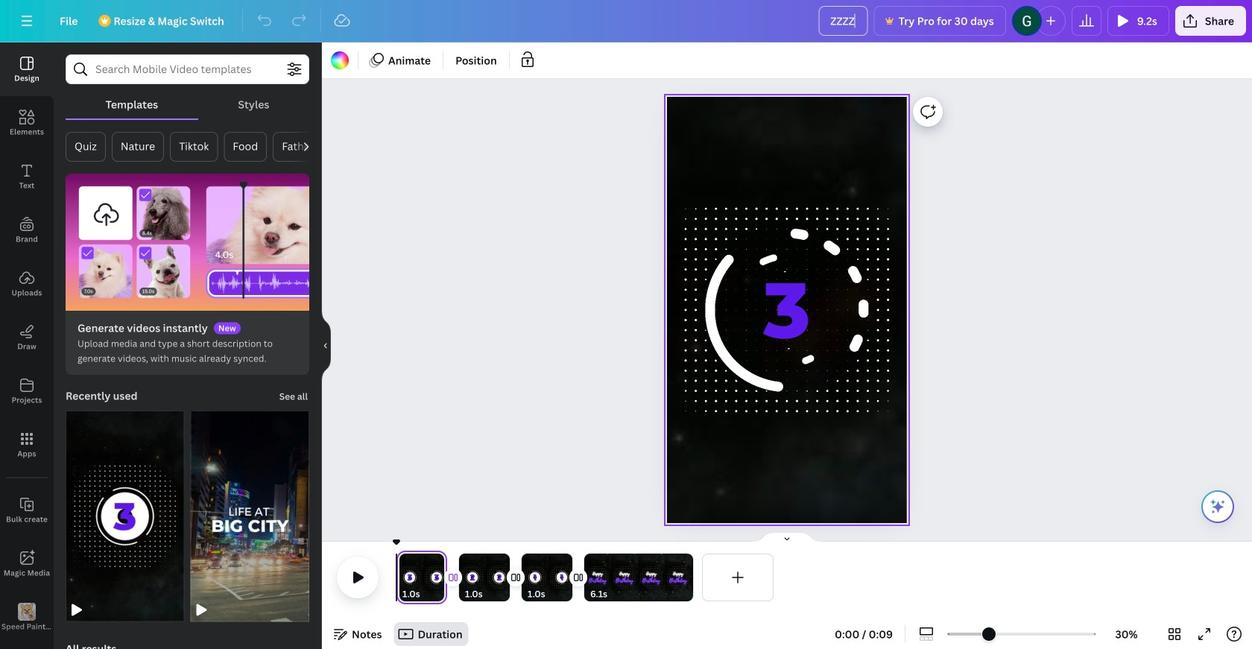 Task type: locate. For each thing, give the bounding box(es) containing it.
hide pages image
[[752, 532, 823, 544]]

Design title text field
[[819, 6, 869, 36]]

black minimalist life at big city tiktok video group
[[191, 402, 310, 622]]

trimming, start edge slider for third the trimming, end edge slider from the left
[[522, 554, 533, 602]]

4 trimming, start edge slider from the left
[[585, 554, 595, 602]]

trimming, start edge slider
[[397, 554, 410, 602], [459, 554, 470, 602], [522, 554, 533, 602], [585, 554, 595, 602]]

3 trimming, start edge slider from the left
[[522, 554, 533, 602]]

trimming, end edge slider
[[434, 554, 447, 602], [500, 554, 510, 602], [562, 554, 573, 602], [683, 554, 694, 602]]

1 trimming, end edge slider from the left
[[434, 554, 447, 602]]

trimming, start edge slider for second the trimming, end edge slider from left
[[459, 554, 470, 602]]

2 trimming, start edge slider from the left
[[459, 554, 470, 602]]

magic video example usage image
[[66, 174, 310, 311]]

side panel tab list
[[0, 43, 54, 650]]

circle gamer grid image
[[685, 208, 890, 413]]

4 trimming, end edge slider from the left
[[683, 554, 694, 602]]

1 trimming, start edge slider from the left
[[397, 554, 410, 602]]



Task type: describe. For each thing, give the bounding box(es) containing it.
quick actions image
[[1210, 498, 1228, 516]]

Search Mobile Video templates search field
[[95, 55, 280, 84]]

trimming, start edge slider for fourth the trimming, end edge slider from right
[[397, 554, 410, 602]]

hide image
[[321, 310, 331, 382]]

Page title text field
[[427, 587, 433, 602]]

black modern count down birthday wish tiktok video group
[[66, 402, 185, 622]]

trimming, start edge slider for 1st the trimming, end edge slider from the right
[[585, 554, 595, 602]]

no color image
[[331, 51, 349, 69]]

main menu bar
[[0, 0, 1253, 43]]

3 trimming, end edge slider from the left
[[562, 554, 573, 602]]

white geomtetric lines and shapes image
[[706, 228, 870, 392]]

2 trimming, end edge slider from the left
[[500, 554, 510, 602]]



Task type: vqa. For each thing, say whether or not it's contained in the screenshot.
the Black Modern Count Down Birthday Wish TikTok Video group
yes



